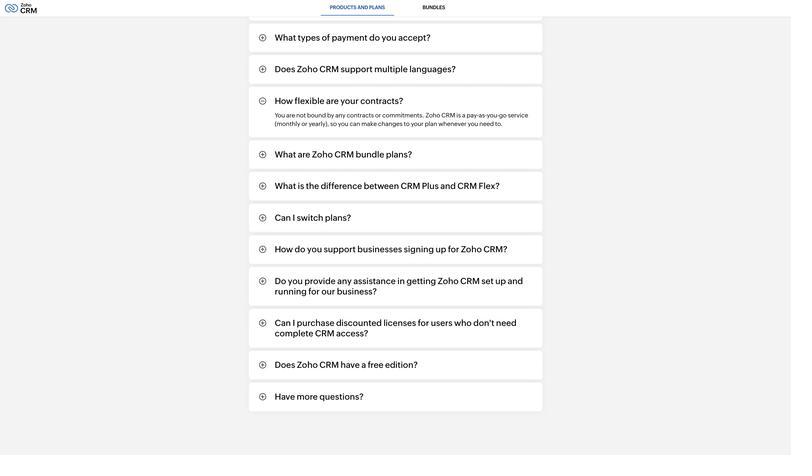 Task type: describe. For each thing, give the bounding box(es) containing it.
plan
[[425, 120, 438, 127]]

2 horizontal spatial are
[[326, 96, 339, 106]]

do
[[275, 276, 286, 286]]

products and plans
[[330, 5, 385, 10]]

have
[[275, 392, 295, 402]]

switch
[[297, 213, 324, 223]]

(monthly
[[275, 120, 301, 127]]

accept?
[[399, 33, 431, 43]]

how for how do you support businesses signing up for zoho crm?
[[275, 245, 293, 254]]

0 vertical spatial your
[[341, 96, 359, 106]]

a inside is a pay-as-you-go service (monthly or yearly), so you can make changes to your plan whenever you need to.
[[463, 112, 466, 119]]

are for not
[[287, 112, 295, 119]]

what is the difference between crm plus and crm flex?
[[275, 181, 500, 191]]

getting
[[407, 276, 437, 286]]

any inside do you provide any assistance in getting zoho crm set up and running for our business?
[[338, 276, 352, 286]]

questions?
[[320, 392, 364, 402]]

commitments.
[[383, 112, 425, 119]]

0 vertical spatial up
[[436, 245, 447, 254]]

up inside do you provide any assistance in getting zoho crm set up and running for our business?
[[496, 276, 506, 286]]

0 vertical spatial for
[[448, 245, 460, 254]]

multiple
[[375, 64, 408, 74]]

1 vertical spatial do
[[295, 245, 306, 254]]

for inside can i purchase discounted licenses for users who don't need complete crm access?
[[418, 318, 430, 328]]

have more questions?
[[275, 392, 364, 402]]

of
[[322, 33, 330, 43]]

not
[[297, 112, 306, 119]]

to.
[[496, 120, 503, 127]]

1 horizontal spatial plans?
[[386, 150, 412, 159]]

plus
[[422, 181, 439, 191]]

bundles
[[423, 5, 445, 10]]

go
[[500, 112, 507, 119]]

provide
[[305, 276, 336, 286]]

is a pay-as-you-go service (monthly or yearly), so you can make changes to your plan whenever you need to.
[[275, 112, 529, 127]]

between
[[364, 181, 399, 191]]

contracts
[[347, 112, 374, 119]]

1 horizontal spatial or
[[375, 112, 381, 119]]

languages?
[[410, 64, 456, 74]]

can
[[350, 120, 361, 127]]

what for what is the difference between crm plus and crm flex?
[[275, 181, 296, 191]]

what are zoho crm bundle plans?
[[275, 150, 412, 159]]

does zoho crm have a free edition?
[[275, 360, 418, 370]]

users
[[431, 318, 453, 328]]

safe?
[[317, 1, 338, 11]]

service
[[508, 112, 529, 119]]

does for does zoho crm have a free edition?
[[275, 360, 296, 370]]

do you provide any assistance in getting zoho crm set up and running for our business?
[[275, 276, 524, 296]]

access?
[[337, 329, 369, 338]]

don't
[[474, 318, 495, 328]]

crm?
[[484, 245, 508, 254]]

0 horizontal spatial and
[[358, 5, 368, 10]]

payment
[[332, 33, 368, 43]]

who
[[455, 318, 472, 328]]

what types of payment do you accept?
[[275, 33, 431, 43]]

make
[[362, 120, 377, 127]]

is inside is a pay-as-you-go service (monthly or yearly), so you can make changes to your plan whenever you need to.
[[457, 112, 461, 119]]

edition?
[[386, 360, 418, 370]]

0 horizontal spatial a
[[362, 360, 366, 370]]

more
[[297, 392, 318, 402]]

does for does zoho crm support multiple languages?
[[275, 64, 296, 74]]

flex?
[[479, 181, 500, 191]]

your inside is a pay-as-you-go service (monthly or yearly), so you can make changes to your plan whenever you need to.
[[411, 120, 424, 127]]

contracts?
[[361, 96, 404, 106]]

discounted
[[336, 318, 382, 328]]

my
[[283, 1, 296, 11]]

how for how flexible are your contracts?
[[275, 96, 293, 106]]

is my data safe?
[[275, 1, 338, 11]]

assistance
[[354, 276, 396, 286]]

business?
[[337, 287, 377, 296]]

crm inside can i purchase discounted licenses for users who don't need complete crm access?
[[315, 329, 335, 338]]

need inside is a pay-as-you-go service (monthly or yearly), so you can make changes to your plan whenever you need to.
[[480, 120, 494, 127]]

businesses
[[358, 245, 403, 254]]

i for switch
[[293, 213, 295, 223]]

bound
[[307, 112, 326, 119]]



Task type: vqa. For each thing, say whether or not it's contained in the screenshot.
Does Zoho CRM have a free edition?
yes



Task type: locate. For each thing, give the bounding box(es) containing it.
you-
[[487, 112, 500, 119]]

0 vertical spatial what
[[275, 33, 296, 43]]

licenses
[[384, 318, 417, 328]]

1 can from the top
[[275, 213, 291, 223]]

0 vertical spatial or
[[375, 112, 381, 119]]

1 horizontal spatial for
[[418, 318, 430, 328]]

2 how from the top
[[275, 245, 293, 254]]

can up complete
[[275, 318, 291, 328]]

and left the plans
[[358, 5, 368, 10]]

i up complete
[[293, 318, 295, 328]]

1 vertical spatial up
[[496, 276, 506, 286]]

how
[[275, 96, 293, 106], [275, 245, 293, 254]]

can
[[275, 213, 291, 223], [275, 318, 291, 328]]

i for purchase
[[293, 318, 295, 328]]

for inside do you provide any assistance in getting zoho crm set up and running for our business?
[[309, 287, 320, 296]]

0 vertical spatial need
[[480, 120, 494, 127]]

products
[[330, 5, 357, 10]]

any right by at the left top
[[336, 112, 346, 119]]

2 can from the top
[[275, 318, 291, 328]]

what
[[275, 33, 296, 43], [275, 150, 296, 159], [275, 181, 296, 191]]

1 horizontal spatial your
[[411, 120, 424, 127]]

and right plus
[[441, 181, 456, 191]]

1 vertical spatial can
[[275, 318, 291, 328]]

up
[[436, 245, 447, 254], [496, 276, 506, 286]]

difference
[[321, 181, 362, 191]]

1 horizontal spatial need
[[497, 318, 517, 328]]

any up business?
[[338, 276, 352, 286]]

your up contracts
[[341, 96, 359, 106]]

you are not bound by any contracts or commitments. zoho crm
[[275, 112, 456, 119]]

1 vertical spatial or
[[302, 120, 308, 127]]

need
[[480, 120, 494, 127], [497, 318, 517, 328]]

plans? right switch
[[325, 213, 351, 223]]

and
[[358, 5, 368, 10], [441, 181, 456, 191], [508, 276, 524, 286]]

complete
[[275, 329, 314, 338]]

1 horizontal spatial is
[[457, 112, 461, 119]]

1 vertical spatial any
[[338, 276, 352, 286]]

0 vertical spatial is
[[457, 112, 461, 119]]

1 vertical spatial a
[[362, 360, 366, 370]]

and right set
[[508, 276, 524, 286]]

1 horizontal spatial and
[[441, 181, 456, 191]]

have
[[341, 360, 360, 370]]

how flexible are your contracts?
[[275, 96, 404, 106]]

1 vertical spatial and
[[441, 181, 456, 191]]

0 horizontal spatial plans?
[[325, 213, 351, 223]]

do
[[370, 33, 380, 43], [295, 245, 306, 254]]

so
[[331, 120, 337, 127]]

1 vertical spatial what
[[275, 150, 296, 159]]

purchase
[[297, 318, 335, 328]]

or down not
[[302, 120, 308, 127]]

need inside can i purchase discounted licenses for users who don't need complete crm access?
[[497, 318, 517, 328]]

you
[[382, 33, 397, 43], [338, 120, 349, 127], [468, 120, 479, 127], [307, 245, 322, 254], [288, 276, 303, 286]]

can i purchase discounted licenses for users who don't need complete crm access?
[[275, 318, 517, 338]]

support
[[341, 64, 373, 74], [324, 245, 356, 254]]

2 does from the top
[[275, 360, 296, 370]]

1 vertical spatial support
[[324, 245, 356, 254]]

our
[[322, 287, 336, 296]]

what for what types of payment do you accept?
[[275, 33, 296, 43]]

0 vertical spatial do
[[370, 33, 380, 43]]

0 horizontal spatial are
[[287, 112, 295, 119]]

0 horizontal spatial is
[[298, 181, 304, 191]]

running
[[275, 287, 307, 296]]

0 vertical spatial support
[[341, 64, 373, 74]]

1 horizontal spatial do
[[370, 33, 380, 43]]

1 how from the top
[[275, 96, 293, 106]]

pay-
[[467, 112, 479, 119]]

are
[[326, 96, 339, 106], [287, 112, 295, 119], [298, 150, 311, 159]]

zoho crm logo image
[[5, 2, 37, 15]]

2 vertical spatial for
[[418, 318, 430, 328]]

support for businesses
[[324, 245, 356, 254]]

0 horizontal spatial your
[[341, 96, 359, 106]]

changes
[[378, 120, 403, 127]]

0 horizontal spatial need
[[480, 120, 494, 127]]

crm inside do you provide any assistance in getting zoho crm set up and running for our business?
[[461, 276, 480, 286]]

2 vertical spatial what
[[275, 181, 296, 191]]

2 vertical spatial are
[[298, 150, 311, 159]]

your right to at top right
[[411, 120, 424, 127]]

how do you support businesses signing up for zoho crm?
[[275, 245, 508, 254]]

what for what are zoho crm bundle plans?
[[275, 150, 296, 159]]

a
[[463, 112, 466, 119], [362, 360, 366, 370]]

whenever
[[439, 120, 467, 127]]

in
[[398, 276, 405, 286]]

1 vertical spatial is
[[298, 181, 304, 191]]

need right don't at right bottom
[[497, 318, 517, 328]]

0 vertical spatial and
[[358, 5, 368, 10]]

1 vertical spatial plans?
[[325, 213, 351, 223]]

your
[[341, 96, 359, 106], [411, 120, 424, 127]]

does zoho crm support multiple languages?
[[275, 64, 456, 74]]

can for can i purchase discounted licenses for users who don't need complete crm access?
[[275, 318, 291, 328]]

0 vertical spatial are
[[326, 96, 339, 106]]

1 vertical spatial how
[[275, 245, 293, 254]]

is
[[457, 112, 461, 119], [298, 181, 304, 191]]

0 vertical spatial i
[[293, 213, 295, 223]]

1 vertical spatial i
[[293, 318, 295, 328]]

the
[[306, 181, 319, 191]]

2 vertical spatial and
[[508, 276, 524, 286]]

1 horizontal spatial are
[[298, 150, 311, 159]]

0 vertical spatial any
[[336, 112, 346, 119]]

can left switch
[[275, 213, 291, 223]]

flexible
[[295, 96, 325, 106]]

or
[[375, 112, 381, 119], [302, 120, 308, 127]]

as-
[[479, 112, 487, 119]]

is
[[275, 1, 282, 11]]

for
[[448, 245, 460, 254], [309, 287, 320, 296], [418, 318, 430, 328]]

1 horizontal spatial up
[[496, 276, 506, 286]]

1 vertical spatial does
[[275, 360, 296, 370]]

0 horizontal spatial for
[[309, 287, 320, 296]]

1 vertical spatial need
[[497, 318, 517, 328]]

1 vertical spatial are
[[287, 112, 295, 119]]

plans?
[[386, 150, 412, 159], [325, 213, 351, 223]]

2 horizontal spatial for
[[448, 245, 460, 254]]

0 vertical spatial how
[[275, 96, 293, 106]]

data
[[297, 1, 315, 11]]

can inside can i purchase discounted licenses for users who don't need complete crm access?
[[275, 318, 291, 328]]

are for zoho
[[298, 150, 311, 159]]

need down as-
[[480, 120, 494, 127]]

or up make at top
[[375, 112, 381, 119]]

zoho inside do you provide any assistance in getting zoho crm set up and running for our business?
[[438, 276, 459, 286]]

i left switch
[[293, 213, 295, 223]]

i
[[293, 213, 295, 223], [293, 318, 295, 328]]

0 horizontal spatial do
[[295, 245, 306, 254]]

plans
[[369, 5, 385, 10]]

0 horizontal spatial or
[[302, 120, 308, 127]]

1 vertical spatial your
[[411, 120, 424, 127]]

does
[[275, 64, 296, 74], [275, 360, 296, 370]]

bundle
[[356, 150, 385, 159]]

2 i from the top
[[293, 318, 295, 328]]

free
[[368, 360, 384, 370]]

a left the pay-
[[463, 112, 466, 119]]

you
[[275, 112, 285, 119]]

plans? right bundle
[[386, 150, 412, 159]]

support for multiple
[[341, 64, 373, 74]]

zoho
[[297, 64, 318, 74], [426, 112, 441, 119], [312, 150, 333, 159], [461, 245, 482, 254], [438, 276, 459, 286], [297, 360, 318, 370]]

by
[[327, 112, 334, 119]]

3 what from the top
[[275, 181, 296, 191]]

1 horizontal spatial a
[[463, 112, 466, 119]]

0 vertical spatial a
[[463, 112, 466, 119]]

types
[[298, 33, 320, 43]]

signing
[[404, 245, 434, 254]]

a left free in the left bottom of the page
[[362, 360, 366, 370]]

you inside do you provide any assistance in getting zoho crm set up and running for our business?
[[288, 276, 303, 286]]

set
[[482, 276, 494, 286]]

1 what from the top
[[275, 33, 296, 43]]

1 i from the top
[[293, 213, 295, 223]]

is left the
[[298, 181, 304, 191]]

or inside is a pay-as-you-go service (monthly or yearly), so you can make changes to your plan whenever you need to.
[[302, 120, 308, 127]]

to
[[404, 120, 410, 127]]

2 what from the top
[[275, 150, 296, 159]]

0 vertical spatial does
[[275, 64, 296, 74]]

0 vertical spatial plans?
[[386, 150, 412, 159]]

0 horizontal spatial up
[[436, 245, 447, 254]]

yearly),
[[309, 120, 329, 127]]

2 horizontal spatial and
[[508, 276, 524, 286]]

1 does from the top
[[275, 64, 296, 74]]

i inside can i purchase discounted licenses for users who don't need complete crm access?
[[293, 318, 295, 328]]

up right signing
[[436, 245, 447, 254]]

is up whenever
[[457, 112, 461, 119]]

can for can i switch plans?
[[275, 213, 291, 223]]

crm
[[320, 64, 339, 74], [442, 112, 456, 119], [335, 150, 354, 159], [401, 181, 421, 191], [458, 181, 477, 191], [461, 276, 480, 286], [315, 329, 335, 338], [320, 360, 339, 370]]

and inside do you provide any assistance in getting zoho crm set up and running for our business?
[[508, 276, 524, 286]]

can i switch plans?
[[275, 213, 351, 223]]

0 vertical spatial can
[[275, 213, 291, 223]]

up right set
[[496, 276, 506, 286]]

1 vertical spatial for
[[309, 287, 320, 296]]



